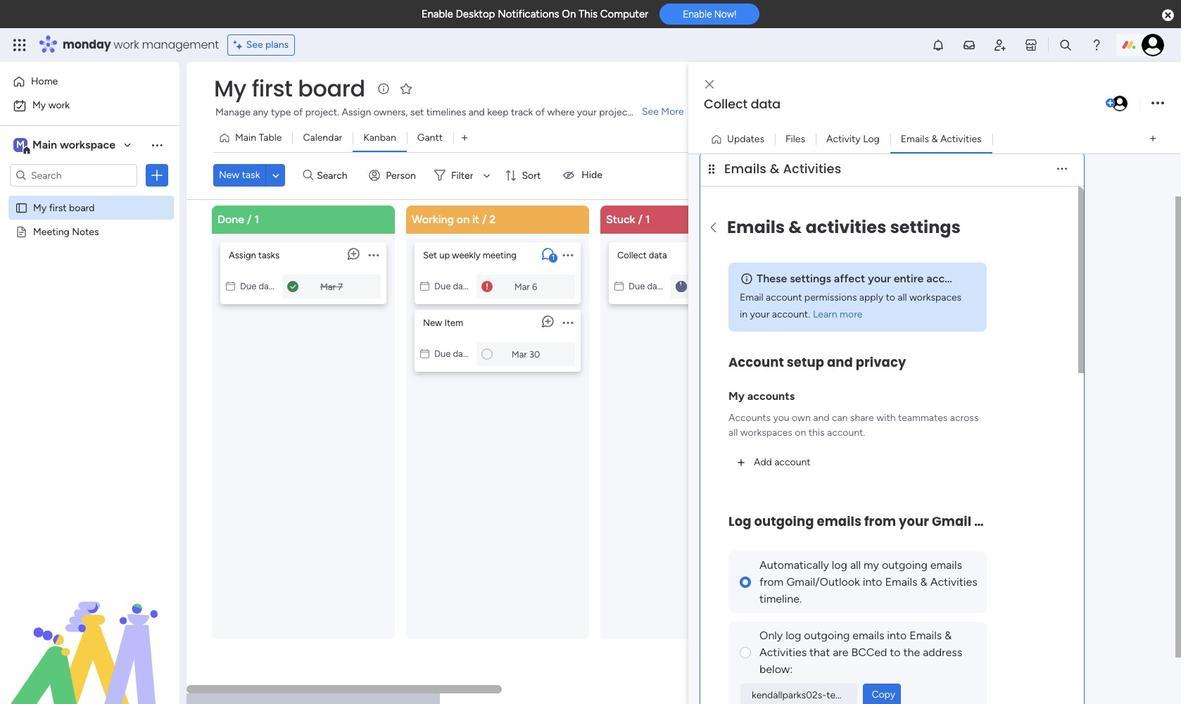 Task type: vqa. For each thing, say whether or not it's contained in the screenshot.
the Group
no



Task type: describe. For each thing, give the bounding box(es) containing it.
select product image
[[13, 38, 27, 52]]

due date for mar 6
[[434, 281, 472, 291]]

your up apply
[[868, 272, 891, 285]]

add
[[754, 456, 772, 468]]

v2 calendar view small outline image
[[615, 281, 624, 291]]

meeting notes
[[33, 225, 99, 237]]

v2 calendar view small outline image for set up weekly meeting
[[420, 281, 430, 291]]

due right v2 calendar view small outline image
[[629, 281, 645, 291]]

notes
[[72, 225, 99, 237]]

account
[[729, 353, 784, 371]]

main table
[[235, 132, 282, 144]]

accounts
[[748, 389, 795, 403]]

search everything image
[[1059, 38, 1073, 52]]

across
[[950, 412, 979, 424]]

workspace
[[60, 138, 115, 151]]

emails inside only log outgoing emails into emails & activities that are bcced to the address below:
[[853, 629, 885, 642]]

outgoing inside only log outgoing emails into emails & activities that are bcced to the address below:
[[804, 629, 850, 642]]

dapulse close image
[[1162, 8, 1174, 23]]

setup
[[787, 353, 825, 371]]

type
[[271, 106, 291, 118]]

person
[[386, 170, 416, 181]]

files button
[[775, 128, 816, 150]]

sort
[[522, 170, 541, 181]]

hide button
[[554, 164, 611, 187]]

done / 1
[[218, 212, 259, 226]]

email
[[740, 291, 764, 303]]

the
[[904, 646, 920, 659]]

calendar
[[303, 132, 342, 144]]

table
[[259, 132, 282, 144]]

see for see plans
[[246, 39, 263, 51]]

meeting
[[33, 225, 69, 237]]

activities inside button
[[941, 133, 982, 145]]

meeting
[[483, 250, 517, 260]]

account. inside email account permissions apply to all workspaces in your account.
[[772, 308, 810, 320]]

stuck / 1
[[606, 212, 650, 226]]

see for see more
[[642, 106, 659, 118]]

options image for mar 7
[[369, 242, 379, 267]]

these settings affect your entire account alert
[[729, 263, 987, 332]]

2 of from the left
[[536, 106, 545, 118]]

emails inside emails & activities field
[[725, 160, 767, 177]]

kanban
[[364, 132, 396, 144]]

options image for mar 30
[[563, 309, 573, 335]]

your inside email account permissions apply to all workspaces in your account.
[[750, 308, 770, 320]]

workspace image
[[13, 137, 27, 153]]

plans
[[265, 39, 289, 51]]

m
[[16, 139, 25, 151]]

2
[[490, 212, 496, 226]]

first inside list box
[[49, 201, 67, 213]]

or
[[975, 513, 988, 530]]

to inside only log outgoing emails into emails & activities that are bcced to the address below:
[[890, 646, 901, 659]]

into inside automatically log all my outgoing emails from gmail/outlook into emails & activities timeline.
[[863, 575, 883, 589]]

add to favorites image
[[399, 81, 413, 95]]

mar for mar 7
[[320, 281, 336, 291]]

privacy
[[856, 353, 906, 371]]

that
[[810, 646, 830, 659]]

teammates
[[898, 412, 948, 424]]

public board image
[[15, 201, 28, 214]]

in
[[740, 308, 748, 320]]

project
[[599, 106, 631, 118]]

emails inside automatically log all my outgoing emails from gmail/outlook into emails & activities timeline.
[[885, 575, 918, 589]]

my up the accounts
[[729, 389, 745, 403]]

project.
[[305, 106, 339, 118]]

home link
[[8, 70, 171, 93]]

kanban button
[[353, 127, 407, 149]]

arrow down image
[[478, 167, 495, 184]]

enable desktop notifications on this computer
[[421, 8, 649, 20]]

timelines
[[427, 106, 466, 118]]

update feed image
[[962, 38, 977, 52]]

new task
[[219, 169, 260, 181]]

/ for stuck
[[638, 212, 643, 226]]

activity
[[827, 133, 861, 145]]

see more
[[642, 106, 684, 118]]

can
[[832, 412, 848, 424]]

gantt button
[[407, 127, 453, 149]]

1 for done / 1
[[254, 212, 259, 226]]

affect
[[834, 272, 865, 285]]

these
[[757, 272, 787, 285]]

set
[[423, 250, 437, 260]]

my first board inside list box
[[33, 201, 95, 213]]

home
[[31, 75, 58, 87]]

tasks
[[258, 250, 279, 260]]

1 horizontal spatial from
[[865, 513, 896, 530]]

your right "where" at the top left of page
[[577, 106, 597, 118]]

more
[[840, 308, 863, 320]]

more
[[661, 106, 684, 118]]

Search in workspace field
[[30, 167, 118, 183]]

collect inside row group
[[617, 250, 647, 260]]

sort button
[[500, 164, 549, 187]]

7
[[338, 281, 343, 291]]

all inside accounts you own and can share with teammates across all workspaces on this account.
[[729, 427, 738, 439]]

my inside list box
[[33, 201, 47, 213]]

v2 search image
[[303, 168, 313, 183]]

new item
[[423, 317, 463, 328]]

any
[[253, 106, 269, 118]]

below:
[[760, 663, 793, 676]]

this
[[579, 8, 598, 20]]

enable now!
[[683, 9, 737, 20]]

0 vertical spatial and
[[469, 106, 485, 118]]

owners,
[[374, 106, 408, 118]]

work for my
[[48, 99, 70, 111]]

activities
[[806, 215, 887, 239]]

enable for enable desktop notifications on this computer
[[421, 8, 453, 20]]

account for add account
[[775, 456, 811, 468]]

30
[[529, 349, 540, 359]]

on inside row group
[[457, 212, 470, 226]]

you
[[773, 412, 790, 424]]

hide
[[582, 169, 603, 181]]

due date for mar 30
[[434, 348, 472, 359]]

main table button
[[213, 127, 292, 149]]

help image
[[1090, 38, 1104, 52]]

& left the "activities"
[[789, 215, 802, 239]]

0 horizontal spatial collect data
[[617, 250, 667, 260]]

account for email account permissions apply to all workspaces in your account.
[[766, 291, 802, 303]]

2 / from the left
[[482, 212, 487, 226]]

only log outgoing emails into emails & activities that are bcced to the address below:
[[760, 629, 963, 676]]

board inside list box
[[69, 201, 95, 213]]

account. inside accounts you own and can share with teammates across all workspaces on this account.
[[827, 427, 866, 439]]

collect data inside field
[[704, 95, 781, 113]]

with
[[877, 412, 896, 424]]

copy
[[872, 689, 896, 701]]

log for only
[[786, 629, 802, 642]]

emails & activities for emails & activities button
[[901, 133, 982, 145]]

my work option
[[8, 94, 171, 117]]

my up manage
[[214, 73, 246, 104]]

working
[[412, 212, 454, 226]]

weekly
[[452, 250, 481, 260]]

where
[[548, 106, 575, 118]]

1 horizontal spatial assign
[[342, 106, 371, 118]]

Emails & Activities field
[[721, 160, 845, 178]]

0 horizontal spatial kendall parks image
[[1111, 94, 1129, 113]]

working on it / 2
[[412, 212, 496, 226]]

main for main table
[[235, 132, 256, 144]]

0 vertical spatial outgoing
[[754, 513, 814, 530]]

list box containing my first board
[[0, 193, 180, 433]]

activities inside automatically log all my outgoing emails from gmail/outlook into emails & activities timeline.
[[931, 575, 978, 589]]

share
[[850, 412, 874, 424]]

main for main workspace
[[32, 138, 57, 151]]

new for new item
[[423, 317, 442, 328]]

only
[[760, 629, 783, 642]]

desktop
[[456, 8, 495, 20]]



Task type: locate. For each thing, give the bounding box(es) containing it.
emails & activities
[[901, 133, 982, 145], [725, 160, 842, 177]]

6
[[532, 281, 537, 291]]

set up weekly meeting
[[423, 250, 517, 260]]

log up gmail/outlook
[[832, 558, 848, 572]]

person button
[[363, 164, 425, 187]]

enable now! button
[[660, 4, 760, 25]]

work
[[114, 37, 139, 53], [48, 99, 70, 111]]

workspace options image
[[150, 138, 164, 152]]

show board description image
[[375, 82, 392, 96]]

and inside accounts you own and can share with teammates across all workspaces on this account.
[[813, 412, 830, 424]]

all inside email account permissions apply to all workspaces in your account.
[[898, 291, 907, 303]]

0 vertical spatial from
[[865, 513, 896, 530]]

0 vertical spatial settings
[[890, 215, 961, 239]]

0 vertical spatial kendall parks image
[[1142, 34, 1165, 56]]

collect data down stuck / 1
[[617, 250, 667, 260]]

emails down updates
[[725, 160, 767, 177]]

1 horizontal spatial settings
[[890, 215, 961, 239]]

activities down "collect data" field
[[941, 133, 982, 145]]

0 vertical spatial data
[[751, 95, 781, 113]]

0 horizontal spatial into
[[863, 575, 883, 589]]

kendall parks image
[[1142, 34, 1165, 56], [1111, 94, 1129, 113]]

account right add
[[775, 456, 811, 468]]

see left plans
[[246, 39, 263, 51]]

1 vertical spatial account
[[766, 291, 802, 303]]

new left the "task"
[[219, 169, 240, 181]]

and up this
[[813, 412, 830, 424]]

accounts you own and can share with teammates across all workspaces on this account.
[[729, 412, 979, 439]]

to left the
[[890, 646, 901, 659]]

0 horizontal spatial main
[[32, 138, 57, 151]]

emails & activities button
[[891, 128, 992, 150]]

1 horizontal spatial emails & activities
[[901, 133, 982, 145]]

1 right meeting
[[552, 253, 555, 262]]

emails & activities for emails & activities field
[[725, 160, 842, 177]]

settings inside these settings affect your entire account alert
[[790, 272, 832, 285]]

up
[[439, 250, 450, 260]]

date right v2 calendar view small outline image
[[647, 281, 666, 291]]

workspaces inside accounts you own and can share with teammates across all workspaces on this account.
[[741, 427, 793, 439]]

collect data
[[704, 95, 781, 113], [617, 250, 667, 260]]

0 vertical spatial log
[[863, 133, 880, 145]]

0 horizontal spatial on
[[457, 212, 470, 226]]

account inside email account permissions apply to all workspaces in your account.
[[766, 291, 802, 303]]

outgoing up the automatically
[[754, 513, 814, 530]]

my down home
[[32, 99, 46, 111]]

my accounts
[[729, 389, 795, 403]]

monday marketplace image
[[1024, 38, 1039, 52]]

emails up gmail/outlook
[[817, 513, 862, 530]]

0 horizontal spatial account.
[[772, 308, 810, 320]]

work right monday
[[114, 37, 139, 53]]

files
[[786, 133, 806, 145]]

list box inside row group
[[415, 236, 581, 371]]

into down my
[[863, 575, 883, 589]]

workspaces down you
[[741, 427, 793, 439]]

1 vertical spatial log
[[786, 629, 802, 642]]

1 vertical spatial to
[[890, 646, 901, 659]]

0 vertical spatial my first board
[[214, 73, 365, 104]]

1 vertical spatial emails
[[931, 558, 962, 572]]

/ left 2
[[482, 212, 487, 226]]

my
[[214, 73, 246, 104], [32, 99, 46, 111], [33, 201, 47, 213], [729, 389, 745, 403]]

work for monday
[[114, 37, 139, 53]]

from up my
[[865, 513, 896, 530]]

2 vertical spatial emails
[[853, 629, 885, 642]]

emails down log outgoing emails from your gmail or outlook inbox
[[885, 575, 918, 589]]

collect up v2 calendar view small outline image
[[617, 250, 647, 260]]

v2 done deadline image
[[287, 280, 299, 293]]

due
[[240, 281, 257, 291], [434, 281, 451, 291], [629, 281, 645, 291], [434, 348, 451, 359]]

1 horizontal spatial account.
[[827, 427, 866, 439]]

due date right v2 calendar view small outline image
[[629, 281, 666, 291]]

activities down gmail
[[931, 575, 978, 589]]

assign tasks
[[229, 250, 279, 260]]

1 horizontal spatial work
[[114, 37, 139, 53]]

v2 calendar view small outline image for assign tasks
[[226, 281, 235, 291]]

& inside automatically log all my outgoing emails from gmail/outlook into emails & activities timeline.
[[921, 575, 928, 589]]

emails
[[817, 513, 862, 530], [931, 558, 962, 572], [853, 629, 885, 642]]

v2 calendar view small outline image down assign tasks
[[226, 281, 235, 291]]

0 horizontal spatial collect
[[617, 250, 647, 260]]

log down 'add account' button at right bottom
[[729, 513, 752, 530]]

My first board field
[[211, 73, 369, 104]]

computer
[[600, 8, 649, 20]]

0 vertical spatial workspaces
[[910, 291, 962, 303]]

0 vertical spatial new
[[219, 169, 240, 181]]

work inside option
[[48, 99, 70, 111]]

settings up permissions
[[790, 272, 832, 285]]

0 horizontal spatial list box
[[0, 193, 180, 433]]

1 horizontal spatial data
[[751, 95, 781, 113]]

first up meeting at left
[[49, 201, 67, 213]]

0 horizontal spatial board
[[69, 201, 95, 213]]

due down assign tasks
[[240, 281, 257, 291]]

1 vertical spatial see
[[642, 106, 659, 118]]

your left gmail
[[899, 513, 929, 530]]

workspaces
[[910, 291, 962, 303], [741, 427, 793, 439]]

address
[[923, 646, 963, 659]]

my work
[[32, 99, 70, 111]]

notifications image
[[932, 38, 946, 52]]

on left it
[[457, 212, 470, 226]]

stuck
[[606, 212, 636, 226]]

0 vertical spatial account.
[[772, 308, 810, 320]]

1 vertical spatial account.
[[827, 427, 866, 439]]

1 horizontal spatial list box
[[415, 236, 581, 371]]

v2 calendar view small outline image for new item
[[420, 348, 430, 359]]

0 horizontal spatial work
[[48, 99, 70, 111]]

new for new task
[[219, 169, 240, 181]]

close image
[[705, 79, 714, 90]]

1 horizontal spatial all
[[850, 558, 861, 572]]

all left my
[[850, 558, 861, 572]]

1 vertical spatial work
[[48, 99, 70, 111]]

workspace selection element
[[13, 137, 118, 155]]

enable for enable now!
[[683, 9, 712, 20]]

1 vertical spatial board
[[69, 201, 95, 213]]

done
[[218, 212, 244, 226]]

new left item
[[423, 317, 442, 328]]

home option
[[8, 70, 171, 93]]

1 vertical spatial my first board
[[33, 201, 95, 213]]

permissions
[[805, 291, 857, 303]]

row group containing done
[[209, 205, 986, 685]]

0 vertical spatial all
[[898, 291, 907, 303]]

emails up the
[[910, 629, 942, 642]]

new inside list box
[[423, 317, 442, 328]]

emails inside emails & activities button
[[901, 133, 929, 145]]

emails & activities down files button
[[725, 160, 842, 177]]

automatically
[[760, 558, 829, 572]]

on inside accounts you own and can share with teammates across all workspaces on this account.
[[795, 427, 806, 439]]

emails up the bcced
[[853, 629, 885, 642]]

0 vertical spatial to
[[886, 291, 895, 303]]

1 horizontal spatial 1
[[552, 253, 555, 262]]

add view image
[[1150, 134, 1156, 144]]

on
[[562, 8, 576, 20]]

options image for mar 6
[[563, 242, 573, 267]]

activities up 'below:'
[[760, 646, 807, 659]]

1 of from the left
[[294, 106, 303, 118]]

assign
[[342, 106, 371, 118], [229, 250, 256, 260]]

and left keep
[[469, 106, 485, 118]]

1 horizontal spatial log
[[832, 558, 848, 572]]

0 vertical spatial account
[[927, 272, 969, 285]]

task
[[242, 169, 260, 181]]

into inside only log outgoing emails into emails & activities that are bcced to the address below:
[[887, 629, 907, 642]]

1 horizontal spatial on
[[795, 427, 806, 439]]

row group
[[209, 205, 986, 685]]

0 horizontal spatial of
[[294, 106, 303, 118]]

due date
[[240, 281, 277, 291], [434, 281, 472, 291], [629, 281, 666, 291], [434, 348, 472, 359]]

due down up
[[434, 281, 451, 291]]

account. down can
[[827, 427, 866, 439]]

main left "table"
[[235, 132, 256, 144]]

options image
[[1152, 94, 1165, 113], [150, 168, 164, 182], [369, 242, 379, 267], [563, 242, 573, 267], [563, 309, 573, 335]]

1 horizontal spatial board
[[298, 73, 365, 104]]

0 horizontal spatial all
[[729, 427, 738, 439]]

from inside automatically log all my outgoing emails from gmail/outlook into emails & activities timeline.
[[760, 575, 784, 589]]

emails inside automatically log all my outgoing emails from gmail/outlook into emails & activities timeline.
[[931, 558, 962, 572]]

due date down item
[[434, 348, 472, 359]]

mar left the "6"
[[514, 281, 530, 291]]

1 horizontal spatial into
[[887, 629, 907, 642]]

this
[[809, 427, 825, 439]]

main inside the workspace selection element
[[32, 138, 57, 151]]

outgoing up "that"
[[804, 629, 850, 642]]

v2 calendar view small outline image down set on the top
[[420, 281, 430, 291]]

0 horizontal spatial enable
[[421, 8, 453, 20]]

v2 calendar view small outline image down new item
[[420, 348, 430, 359]]

& down "collect data" field
[[932, 133, 938, 145]]

1 vertical spatial workspaces
[[741, 427, 793, 439]]

& inside field
[[770, 160, 780, 177]]

see inside button
[[246, 39, 263, 51]]

& inside button
[[932, 133, 938, 145]]

monday
[[63, 37, 111, 53]]

to right apply
[[886, 291, 895, 303]]

data inside field
[[751, 95, 781, 113]]

1 vertical spatial assign
[[229, 250, 256, 260]]

1 vertical spatial and
[[827, 353, 853, 371]]

due for mar 6
[[434, 281, 451, 291]]

/ for done
[[247, 212, 252, 226]]

emails inside only log outgoing emails into emails & activities that are bcced to the address below:
[[910, 629, 942, 642]]

updates button
[[706, 128, 775, 150]]

3 / from the left
[[638, 212, 643, 226]]

manage any type of project. assign owners, set timelines and keep track of where your project stands.
[[215, 106, 665, 118]]

gmail/outlook
[[787, 575, 860, 589]]

Collect data field
[[701, 95, 1103, 113]]

0 horizontal spatial my first board
[[33, 201, 95, 213]]

outgoing right my
[[882, 558, 928, 572]]

first up type
[[252, 73, 293, 104]]

assign right project.
[[342, 106, 371, 118]]

0 horizontal spatial from
[[760, 575, 784, 589]]

emails & activities inside button
[[901, 133, 982, 145]]

0 horizontal spatial first
[[49, 201, 67, 213]]

keep
[[487, 106, 509, 118]]

0 vertical spatial on
[[457, 212, 470, 226]]

0 vertical spatial emails
[[817, 513, 862, 530]]

1 vertical spatial all
[[729, 427, 738, 439]]

0 horizontal spatial 1
[[254, 212, 259, 226]]

settings up entire
[[890, 215, 961, 239]]

emails up these
[[727, 215, 785, 239]]

1 horizontal spatial collect
[[704, 95, 748, 113]]

enable left desktop
[[421, 8, 453, 20]]

due date for mar 7
[[240, 281, 277, 291]]

account inside 'add account' button
[[775, 456, 811, 468]]

1 horizontal spatial my first board
[[214, 73, 365, 104]]

1 horizontal spatial new
[[423, 317, 442, 328]]

date for mar 6
[[453, 281, 472, 291]]

date
[[259, 281, 277, 291], [453, 281, 472, 291], [647, 281, 666, 291], [453, 348, 472, 359]]

first
[[252, 73, 293, 104], [49, 201, 67, 213]]

automatically log all my outgoing emails from gmail/outlook into emails & activities timeline.
[[760, 558, 978, 606]]

to
[[886, 291, 895, 303], [890, 646, 901, 659]]

to inside email account permissions apply to all workspaces in your account.
[[886, 291, 895, 303]]

0 vertical spatial see
[[246, 39, 263, 51]]

set
[[410, 106, 424, 118]]

1 right stuck
[[646, 212, 650, 226]]

1 for stuck / 1
[[646, 212, 650, 226]]

1 vertical spatial emails & activities
[[725, 160, 842, 177]]

2 horizontal spatial all
[[898, 291, 907, 303]]

mar 6
[[514, 281, 537, 291]]

0 horizontal spatial /
[[247, 212, 252, 226]]

0 horizontal spatial data
[[649, 250, 667, 260]]

date left v2 overdue deadline image
[[453, 281, 472, 291]]

learn more link
[[813, 308, 863, 320]]

1 horizontal spatial kendall parks image
[[1142, 34, 1165, 56]]

see plans button
[[227, 35, 295, 56]]

log inside only log outgoing emails into emails & activities that are bcced to the address below:
[[786, 629, 802, 642]]

activities down files button
[[783, 160, 842, 177]]

log inside automatically log all my outgoing emails from gmail/outlook into emails & activities timeline.
[[832, 558, 848, 572]]

account. left learn
[[772, 308, 810, 320]]

0 horizontal spatial settings
[[790, 272, 832, 285]]

emails down gmail
[[931, 558, 962, 572]]

1 horizontal spatial /
[[482, 212, 487, 226]]

due date down up
[[434, 281, 472, 291]]

activities inside field
[[783, 160, 842, 177]]

0 vertical spatial work
[[114, 37, 139, 53]]

1 vertical spatial log
[[729, 513, 752, 530]]

collect
[[704, 95, 748, 113], [617, 250, 647, 260]]

v2 overdue deadline image
[[482, 280, 493, 293]]

list box containing set up weekly meeting
[[415, 236, 581, 371]]

main inside button
[[235, 132, 256, 144]]

1 vertical spatial first
[[49, 201, 67, 213]]

0 horizontal spatial emails & activities
[[725, 160, 842, 177]]

accounts
[[729, 412, 771, 424]]

1 horizontal spatial main
[[235, 132, 256, 144]]

own
[[792, 412, 811, 424]]

stands.
[[634, 106, 665, 118]]

& down log outgoing emails from your gmail or outlook inbox
[[921, 575, 928, 589]]

0 vertical spatial collect
[[704, 95, 748, 113]]

add account
[[754, 456, 811, 468]]

mar 7
[[320, 281, 343, 291]]

workspaces inside email account permissions apply to all workspaces in your account.
[[910, 291, 962, 303]]

0 vertical spatial emails & activities
[[901, 133, 982, 145]]

2 horizontal spatial 1
[[646, 212, 650, 226]]

my first board up "meeting notes"
[[33, 201, 95, 213]]

1 vertical spatial collect data
[[617, 250, 667, 260]]

1 horizontal spatial enable
[[683, 9, 712, 20]]

0 horizontal spatial workspaces
[[741, 427, 793, 439]]

and
[[469, 106, 485, 118], [827, 353, 853, 371], [813, 412, 830, 424]]

my inside option
[[32, 99, 46, 111]]

management
[[142, 37, 219, 53]]

emails & activities down "collect data" field
[[901, 133, 982, 145]]

main right workspace image
[[32, 138, 57, 151]]

and right setup
[[827, 353, 853, 371]]

list box
[[0, 193, 180, 433], [415, 236, 581, 371]]

of right track
[[536, 106, 545, 118]]

board up project.
[[298, 73, 365, 104]]

on down own
[[795, 427, 806, 439]]

date for mar 7
[[259, 281, 277, 291]]

2 vertical spatial and
[[813, 412, 830, 424]]

from up timeline.
[[760, 575, 784, 589]]

option
[[0, 195, 180, 198]]

work down home
[[48, 99, 70, 111]]

emails down "collect data" field
[[901, 133, 929, 145]]

outgoing inside automatically log all my outgoing emails from gmail/outlook into emails & activities timeline.
[[882, 558, 928, 572]]

see more link
[[641, 105, 686, 119]]

all inside automatically log all my outgoing emails from gmail/outlook into emails & activities timeline.
[[850, 558, 861, 572]]

of right type
[[294, 106, 303, 118]]

1 vertical spatial new
[[423, 317, 442, 328]]

due for mar 7
[[240, 281, 257, 291]]

0 vertical spatial log
[[832, 558, 848, 572]]

1 horizontal spatial workspaces
[[910, 291, 962, 303]]

due for mar 30
[[434, 348, 451, 359]]

1 / from the left
[[247, 212, 252, 226]]

learn
[[813, 308, 838, 320]]

filter
[[451, 170, 473, 181]]

public board image
[[15, 225, 28, 238]]

1 vertical spatial data
[[649, 250, 667, 260]]

activities inside only log outgoing emails into emails & activities that are bcced to the address below:
[[760, 646, 807, 659]]

2 horizontal spatial /
[[638, 212, 643, 226]]

board
[[298, 73, 365, 104], [69, 201, 95, 213]]

1 vertical spatial kendall parks image
[[1111, 94, 1129, 113]]

timeline.
[[760, 592, 802, 606]]

1 horizontal spatial log
[[863, 133, 880, 145]]

2 vertical spatial all
[[850, 558, 861, 572]]

/ right stuck
[[638, 212, 643, 226]]

account.
[[772, 308, 810, 320], [827, 427, 866, 439]]

email account permissions apply to all workspaces in your account.
[[740, 291, 962, 320]]

log right "activity"
[[863, 133, 880, 145]]

new inside new task button
[[219, 169, 240, 181]]

collect data up updates
[[704, 95, 781, 113]]

main workspace
[[32, 138, 115, 151]]

log inside activity log "button"
[[863, 133, 880, 145]]

date left v2 done deadline image
[[259, 281, 277, 291]]

emails & activities inside field
[[725, 160, 842, 177]]

learn more
[[813, 308, 863, 320]]

v2 calendar view small outline image
[[226, 281, 235, 291], [420, 281, 430, 291], [420, 348, 430, 359]]

1 horizontal spatial of
[[536, 106, 545, 118]]

workspaces down entire
[[910, 291, 962, 303]]

1 vertical spatial on
[[795, 427, 806, 439]]

account
[[927, 272, 969, 285], [766, 291, 802, 303], [775, 456, 811, 468]]

log outgoing emails from your gmail or outlook inbox
[[729, 513, 1082, 530]]

& down files button
[[770, 160, 780, 177]]

lottie animation image
[[0, 562, 180, 704]]

mar left the 30 at left
[[512, 349, 527, 359]]

& inside only log outgoing emails into emails & activities that are bcced to the address below:
[[945, 629, 952, 642]]

entire
[[894, 272, 924, 285]]

into up the
[[887, 629, 907, 642]]

2 vertical spatial outgoing
[[804, 629, 850, 642]]

& up address
[[945, 629, 952, 642]]

mar for mar 30
[[512, 349, 527, 359]]

my right public board image on the top left of the page
[[33, 201, 47, 213]]

all down entire
[[898, 291, 907, 303]]

0 horizontal spatial log
[[786, 629, 802, 642]]

0 horizontal spatial assign
[[229, 250, 256, 260]]

enable inside "button"
[[683, 9, 712, 20]]

log for automatically
[[832, 558, 848, 572]]

assign left the tasks
[[229, 250, 256, 260]]

more dots image
[[1058, 164, 1067, 174]]

due down new item
[[434, 348, 451, 359]]

0 vertical spatial board
[[298, 73, 365, 104]]

date for mar 30
[[453, 348, 472, 359]]

due date down assign tasks
[[240, 281, 277, 291]]

collect inside "collect data" field
[[704, 95, 748, 113]]

/ right done
[[247, 212, 252, 226]]

mar for mar 6
[[514, 281, 530, 291]]

your right in
[[750, 308, 770, 320]]

1 horizontal spatial first
[[252, 73, 293, 104]]

Search field
[[313, 166, 356, 185]]

these settings affect your entire account
[[757, 272, 969, 285]]

1 horizontal spatial collect data
[[704, 95, 781, 113]]

add view image
[[462, 133, 468, 143]]

0 horizontal spatial see
[[246, 39, 263, 51]]

now!
[[715, 9, 737, 20]]

all down the accounts
[[729, 427, 738, 439]]

0 vertical spatial collect data
[[704, 95, 781, 113]]

invite members image
[[993, 38, 1008, 52]]

dapulse addbtn image
[[1106, 99, 1115, 108]]

board up notes
[[69, 201, 95, 213]]

data down stuck / 1
[[649, 250, 667, 260]]

log right only
[[786, 629, 802, 642]]

inbox
[[1046, 513, 1082, 530]]

date down item
[[453, 348, 472, 359]]

account right entire
[[927, 272, 969, 285]]

gmail
[[932, 513, 972, 530]]

emails & activities settings
[[727, 215, 961, 239]]

my
[[864, 558, 879, 572]]

data up updates
[[751, 95, 781, 113]]

add account button
[[729, 451, 816, 474]]

angle down image
[[273, 170, 279, 181]]

dapulse drag handle 3 image
[[709, 164, 715, 174]]

lottie animation element
[[0, 562, 180, 704]]

enable left now!
[[683, 9, 712, 20]]

track
[[511, 106, 533, 118]]

notifications
[[498, 8, 559, 20]]

2 vertical spatial account
[[775, 456, 811, 468]]



